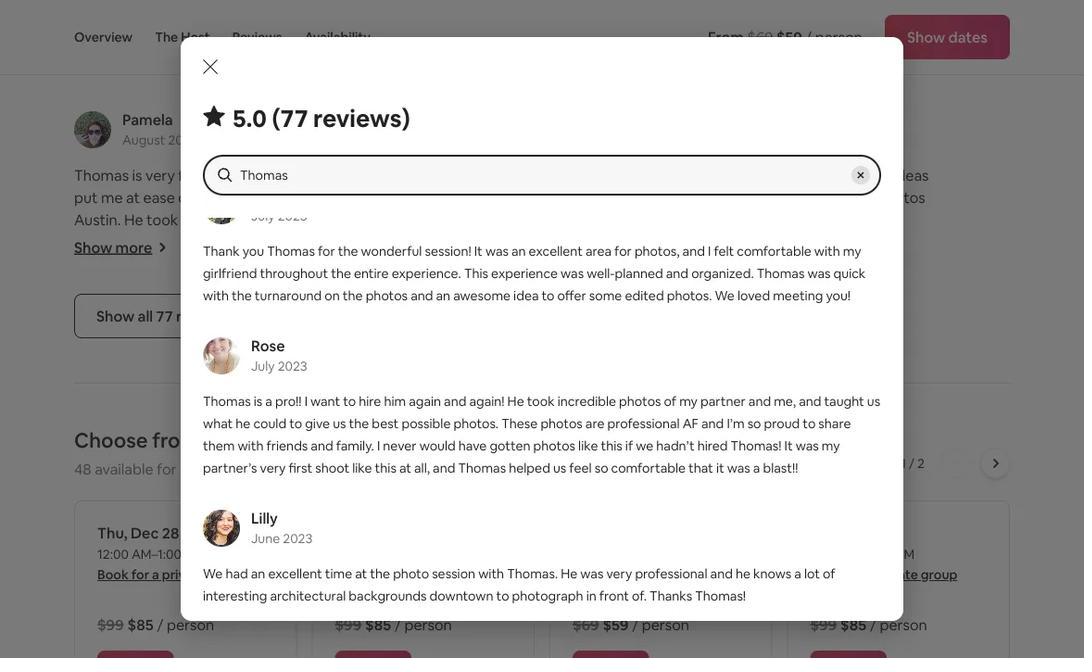 Task type: vqa. For each thing, say whether or not it's contained in the screenshot.
left available
yes



Task type: locate. For each thing, give the bounding box(es) containing it.
motivating
[[635, 71, 708, 90]]

$99 $85 / person down 3:00 am–4:00 am book for a private group at the right bottom of the page
[[811, 615, 928, 634]]

loved
[[738, 287, 770, 304]]

of inside we had an excellent time at the photo session with thomas. he was very professional and he knows a lot of interesting architectural backgrounds  downtown to photograph in front of. thanks thomas!
[[823, 565, 836, 582]]

us right the taught
[[867, 393, 881, 410]]

and right 'eat' at the left of the page
[[298, 277, 324, 296]]

book for a private group for $59
[[573, 567, 720, 583]]

0 vertical spatial $59
[[777, 27, 803, 46]]

2023 inside pamela august 2023
[[168, 132, 198, 148]]

booked
[[166, 299, 219, 318]]

an inside this was my first photoshoot!! thomas is so patient, kind, and skilled he went above and beyond to help me chill my nerves, since i am kinda known to be an awkward poser and close my eyes and get shy on cam. he was very motivating got all the right angles. he offered good tips  and gave me cool ideas for clothing and  best of all did not feel rush at all. he was on time too, down to earth! highly recommend. quick turn around on photos and the link to view is a  professional secure sight! he touches up 5 for free, per request!
[[854, 27, 870, 46]]

0 horizontal spatial in
[[353, 277, 365, 296]]

)
[[183, 321, 188, 340]]

0 vertical spatial time
[[872, 116, 903, 135]]

thomas inside "thomas is very  friendly and experienced and he really put me at ease on my first photo shoot. i just moved to austin. he took the time to show me some of the photos as we went, always did his best to get me at my best angles and power poses, and was kind enough to tell me about great places to eat and live in austin. i am really happy i booked this experience and highly recommend it :-)"
[[74, 166, 129, 185]]

very inside we had an excellent time at the photo session with thomas. he was very professional and he knows a lot of interesting architectural backgrounds  downtown to photograph in front of. thanks thomas!
[[607, 565, 632, 582]]

backgrounds inside thomas is really amazing. he has some really good ideas on using lighting and backgrounds to make your photos look great! i'd definitely do it again with him.
[[693, 188, 782, 207]]

0 vertical spatial look
[[127, 4, 155, 23]]

2023 left tons
[[168, 132, 198, 148]]

get inside this was my first photoshoot!! thomas is so patient, kind, and skilled he went above and beyond to help me chill my nerves, since i am kinda known to be an awkward poser and close my eyes and get shy on cam. he was very motivating got all the right angles. he offered good tips  and gave me cool ideas for clothing and  best of all did not feel rush at all. he was on time too, down to earth! highly recommend. quick turn around on photos and the link to view is a  professional secure sight! he touches up 5 for free, per request!
[[812, 49, 836, 68]]

2 horizontal spatial this
[[601, 438, 623, 454]]

we
[[715, 287, 735, 304], [203, 565, 223, 582]]

again up "possible"
[[409, 393, 441, 410]]

time up the always on the left of the page
[[208, 210, 239, 229]]

photos left as
[[74, 232, 122, 251]]

0 vertical spatial comfortable
[[737, 243, 812, 260]]

patient,
[[846, 0, 899, 1]]

1 horizontal spatial in
[[586, 588, 597, 604]]

kinda
[[726, 27, 763, 46]]

this inside this was an amazing experience :) thomas makes it easy to look good and feel good while taking the photos. 11/10 would recommend
[[74, 0, 102, 1]]

we inside thomas is a pro!! i want to hire him again and again! he took incredible photos of my partner and me, and taught us what he could to give us the best possible photos. these photos are professional af and i'm so proud to share them with friends and family. i never would have gotten photos like this if we hadn't hired thomas! it was my partner's very first shoot like this at all, and thomas helped us feel so comfortable that it was a blast!!
[[636, 438, 654, 454]]

2
[[918, 455, 925, 472]]

to right the easy
[[108, 4, 123, 23]]

for inside 3:00 am–4:00 am book for a private group
[[845, 567, 863, 583]]

offered
[[550, 93, 600, 112]]

thanks
[[650, 588, 693, 604]]

dates inside the choose from available dates 48 available for dec 28 – 29
[[291, 427, 345, 453]]

for left kind
[[318, 243, 335, 260]]

recommend
[[211, 27, 294, 46], [74, 321, 158, 340]]

make inside thomas is really amazing. he has some really good ideas on using lighting and backgrounds to make your photos look great! i'd definitely do it again with him.
[[803, 188, 841, 207]]

professional inside this was my first photoshoot!! thomas is so patient, kind, and skilled he went above and beyond to help me chill my nerves, since i am kinda known to be an awkward poser and close my eyes and get shy on cam. he was very motivating got all the right angles. he offered good tips  and gave me cool ideas for clothing and  best of all did not feel rush at all. he was on time too, down to earth! highly recommend. quick turn around on photos and the link to view is a  professional secure sight! he touches up 5 for free, per request!
[[832, 160, 915, 179]]

1 horizontal spatial us
[[553, 460, 567, 476]]

am inside thu, dec 28 12:00 am–1:00 am book for a private group
[[184, 546, 204, 563]]

of inside "thomas is very  friendly and experienced and he really put me at ease on my first photo shoot. i just moved to austin. he took the time to show me some of the photos as we went, always did his best to get me at my best angles and power poses, and was kind enough to tell me about great places to eat and live in austin. i am really happy i booked this experience and highly recommend it :-)"
[[365, 210, 380, 229]]

2023 down rose at the left bottom of the page
[[278, 358, 307, 375]]

1 $99 from the left
[[97, 615, 124, 634]]

photos. inside thank you thomas for the wonderful session! it was an excellent area for photos, and i felt comfortable with my girlfriend throughout the entire experience. this experience was well-planned and organized. thomas was quick with the turnaround on the photos and an awesome idea to offer some edited photos. we loved meeting you!
[[667, 287, 712, 304]]

always
[[208, 232, 254, 251]]

29
[[242, 459, 259, 478]]

am inside "thomas is very  friendly and experienced and he really put me at ease on my first photo shoot. i just moved to austin. he took the time to show me some of the photos as we went, always did his best to get me at my best angles and power poses, and was kind enough to tell me about great places to eat and live in austin. i am really happy i booked this experience and highly recommend it :-)"
[[425, 277, 446, 296]]

0 vertical spatial experience
[[226, 0, 302, 1]]

2 july from the top
[[251, 358, 275, 375]]

friendly down tons
[[178, 166, 230, 185]]

3 $99 $85 / person from the left
[[811, 615, 928, 634]]

thomas up using on the right
[[550, 166, 604, 185]]

pamela image
[[74, 111, 111, 148], [74, 111, 111, 148]]

reviews)
[[313, 103, 411, 134]]

1 vertical spatial 28
[[162, 523, 179, 542]]

0 vertical spatial make
[[307, 137, 340, 154]]

4 book from the left
[[811, 567, 842, 583]]

down
[[580, 138, 618, 157]]

the left the "entire"
[[331, 265, 351, 282]]

has
[[616, 115, 636, 132], [833, 115, 854, 132], [747, 166, 770, 185]]

to inside this was an amazing experience :) thomas makes it easy to look good and feel good while taking the photos. 11/10 would recommend
[[108, 4, 123, 23]]

show dates link
[[885, 15, 1010, 59]]

we inside "thomas is very  friendly and experienced and he really put me at ease on my first photo shoot. i just moved to austin. he took the time to show me some of the photos as we went, always did his best to get me at my best angles and power poses, and was kind enough to tell me about great places to eat and live in austin. i am really happy i booked this experience and highly recommend it :-)"
[[144, 232, 164, 251]]

is inside "thomas is very  friendly and experienced and he really put me at ease on my first photo shoot. i just moved to austin. he took the time to show me some of the photos as we went, always did his best to get me at my best angles and power poses, and was kind enough to tell me about great places to eat and live in austin. i am really happy i booked this experience and highly recommend it :-)"
[[132, 166, 142, 185]]

0 vertical spatial dec
[[180, 459, 207, 478]]

aleck image
[[203, 187, 240, 224], [203, 187, 240, 224]]

so up beyond
[[827, 0, 843, 1]]

0 horizontal spatial would
[[166, 27, 207, 46]]

not inside this was my first photoshoot!! thomas is so patient, kind, and skilled he went above and beyond to help me chill my nerves, since i am kinda known to be an awkward poser and close my eyes and get shy on cam. he was very motivating got all the right angles. he offered good tips  and gave me cool ideas for clothing and  best of all did not feel rush at all. he was on time too, down to earth! highly recommend. quick turn around on photos and the link to view is a  professional secure sight! he touches up 5 for free, per request!
[[673, 116, 696, 135]]

am right am–4:00
[[895, 546, 915, 563]]

book inside 3:00 am–4:00 am book for a private group
[[811, 567, 842, 583]]

not inside thomas is extremely friendly and naturally makes you feel at ease. he has a natural eye for composure and has tons of tactics to make you not look stiff and awkward.
[[367, 137, 387, 154]]

to inside we had an excellent time at the photo session with thomas. he was very professional and he knows a lot of interesting architectural backgrounds  downtown to photograph in front of. thanks thomas!
[[496, 588, 509, 604]]

took up these at the left of the page
[[527, 393, 555, 410]]

thomas is a pro!! i want to hire him again and again! he took incredible photos of my partner and me, and taught us what he could to give us the best possible photos. these photos are professional af and i'm so proud to share them with friends and family. i never would have gotten photos like this if we hadn't hired thomas! it was my partner's very first shoot like this at all, and thomas helped us feel so comfortable that it was a blast!!
[[203, 393, 881, 476]]

and left the knows
[[711, 565, 733, 582]]

july inside rose july 2023
[[251, 358, 275, 375]]

the up 'family.'
[[349, 415, 369, 432]]

highly
[[683, 138, 726, 157]]

awesome
[[453, 287, 511, 304]]

photograph
[[512, 588, 584, 604]]

has up down
[[616, 115, 636, 132]]

photos. up have
[[454, 415, 499, 432]]

of right the lot
[[823, 565, 836, 582]]

incredible
[[558, 393, 616, 410]]

comfortable up loved
[[737, 243, 812, 260]]

photo left "session"
[[393, 565, 429, 582]]

1 horizontal spatial am
[[701, 27, 722, 46]]

show for show dates
[[908, 27, 946, 46]]

Search reviews, Press 'Enter' to search text field
[[240, 166, 844, 184]]

0 vertical spatial available
[[203, 427, 287, 453]]

in
[[353, 277, 365, 296], [586, 588, 597, 604]]

1 vertical spatial photo
[[393, 565, 429, 582]]

photo inside we had an excellent time at the photo session with thomas. he was very professional and he knows a lot of interesting architectural backgrounds  downtown to photograph in front of. thanks thomas!
[[393, 565, 429, 582]]

put
[[74, 188, 98, 207]]

free,
[[773, 182, 804, 201]]

1 horizontal spatial ideas
[[893, 166, 929, 185]]

a inside we had an excellent time at the photo session with thomas. he was very professional and he knows a lot of interesting architectural backgrounds  downtown to photograph in front of. thanks thomas!
[[795, 565, 802, 582]]

we right if
[[636, 438, 654, 454]]

2 am from the left
[[895, 546, 915, 563]]

make up him.
[[803, 188, 841, 207]]

0 horizontal spatial austin.
[[74, 210, 121, 229]]

session!
[[425, 243, 472, 260]]

dec down from
[[180, 459, 207, 478]]

he inside we had an excellent time at the photo session with thomas. he was very professional and he knows a lot of interesting architectural backgrounds  downtown to photograph in front of. thanks thomas!
[[561, 565, 578, 582]]

professional up if
[[608, 415, 680, 432]]

best
[[579, 116, 609, 135], [304, 232, 334, 251], [74, 255, 105, 274], [372, 415, 399, 432]]

1 private from the left
[[162, 567, 205, 583]]

natural
[[649, 115, 690, 132]]

2 vertical spatial first
[[289, 460, 313, 476]]

very right 29
[[260, 460, 286, 476]]

never
[[383, 438, 417, 454]]

0 horizontal spatial makes
[[375, 0, 419, 1]]

some inside "thomas is very  friendly and experienced and he really put me at ease on my first photo shoot. i just moved to austin. he took the time to show me some of the photos as we went, always did his best to get me at my best angles and power poses, and was kind enough to tell me about great places to eat and live in austin. i am really happy i booked this experience and highly recommend it :-)"
[[324, 210, 362, 229]]

1 horizontal spatial again
[[745, 210, 782, 229]]

his
[[282, 232, 300, 251]]

2 vertical spatial this
[[375, 460, 397, 476]]

be
[[832, 27, 850, 46]]

is for thomas is very  friendly and experienced and he really put me at ease on my first photo shoot. i just moved to austin. he took the time to show me some of the photos as we went, always did his best to get me at my best angles and power poses, and was kind enough to tell me about great places to eat and live in austin. i am really happy i booked this experience and highly recommend it :-)
[[132, 166, 142, 185]]

2 private from the left
[[400, 567, 443, 583]]

of.
[[632, 588, 647, 604]]

0 horizontal spatial did
[[257, 232, 279, 251]]

recommend inside "thomas is very  friendly and experienced and he really put me at ease on my first photo shoot. i just moved to austin. he took the time to show me some of the photos as we went, always did his best to get me at my best angles and power poses, and was kind enough to tell me about great places to eat and live in austin. i am really happy i booked this experience and highly recommend it :-)"
[[74, 321, 158, 340]]

an up 11/10 on the left of the page
[[135, 0, 151, 1]]

0 horizontal spatial like
[[352, 460, 372, 476]]

1 july from the top
[[251, 208, 275, 224]]

book for a private group link
[[97, 567, 245, 583], [335, 567, 482, 583], [573, 567, 720, 583], [811, 567, 958, 583]]

2 horizontal spatial time
[[872, 116, 903, 135]]

1 book from the left
[[97, 567, 129, 583]]

0 horizontal spatial you
[[243, 243, 264, 260]]

he right what
[[236, 415, 251, 432]]

1 horizontal spatial friendly
[[328, 115, 374, 132]]

easy
[[74, 4, 105, 23]]

1 vertical spatial look
[[390, 137, 416, 154]]

chill
[[550, 27, 576, 46]]

1 vertical spatial recommend
[[74, 321, 158, 340]]

1 vertical spatial thomas!
[[695, 588, 746, 604]]

request!
[[834, 182, 890, 201]]

on up 'turn'
[[851, 116, 869, 135]]

is for thomas is a pro!! i want to hire him again and again! he took incredible photos of my partner and me, and taught us what he could to give us the best possible photos. these photos are professional af and i'm so proud to share them with friends and family. i never would have gotten photos like this if we hadn't hired thomas! it was my partner's very first shoot like this at all, and thomas helped us feel so comfortable that it was a blast!!
[[254, 393, 263, 410]]

2 vertical spatial professional
[[635, 565, 708, 582]]

backgrounds left downtown
[[349, 588, 427, 604]]

he down highly
[[725, 166, 744, 185]]

2023 inside aleck july 2023
[[278, 208, 307, 224]]

–
[[231, 459, 238, 478]]

1 horizontal spatial look
[[390, 137, 416, 154]]

book inside thu, dec 28 12:00 am–1:00 am book for a private group
[[97, 567, 129, 583]]

0 vertical spatial 28
[[211, 459, 228, 478]]

best inside this was my first photoshoot!! thomas is so patient, kind, and skilled he went above and beyond to help me chill my nerves, since i am kinda known to be an awkward poser and close my eyes and get shy on cam. he was very motivating got all the right angles. he offered good tips  and gave me cool ideas for clothing and  best of all did not feel rush at all. he was on time too, down to earth! highly recommend. quick turn around on photos and the link to view is a  professional secure sight! he touches up 5 for free, per request!
[[579, 116, 609, 135]]

comfortable down if
[[611, 460, 686, 476]]

0 vertical spatial $69
[[748, 27, 774, 46]]

awkward
[[550, 49, 611, 68]]

0 vertical spatial not
[[673, 116, 696, 135]]

and left again!
[[444, 393, 467, 410]]

0 vertical spatial excellent
[[529, 243, 583, 260]]

77
[[156, 307, 173, 326]]

0 vertical spatial backgrounds
[[693, 188, 782, 207]]

lighting
[[610, 188, 661, 207]]

1 horizontal spatial $99
[[335, 615, 362, 634]]

poser
[[614, 49, 654, 68]]

3 private from the left
[[638, 567, 681, 583]]

to left be
[[814, 27, 829, 46]]

2023 for lilly
[[283, 530, 313, 547]]

and down his
[[279, 255, 304, 274]]

1 $99 $85 / person from the left
[[97, 615, 214, 634]]

is inside thomas is really amazing. he has some really good ideas on using lighting and backgrounds to make your photos look great! i'd definitely do it again with him.
[[608, 166, 618, 185]]

0 vertical spatial we
[[715, 287, 735, 304]]

0 vertical spatial would
[[166, 27, 207, 46]]

this
[[74, 0, 102, 1], [550, 0, 577, 1], [464, 265, 489, 282]]

with up downtown
[[478, 565, 504, 582]]

me,
[[774, 393, 796, 410]]

0 vertical spatial us
[[867, 393, 881, 410]]

am–4:00
[[839, 546, 892, 563]]

touches
[[659, 182, 714, 201]]

look
[[127, 4, 155, 23], [390, 137, 416, 154], [550, 210, 579, 229]]

get left shy
[[812, 49, 836, 68]]

at inside we had an excellent time at the photo session with thomas. he was very professional and he knows a lot of interesting architectural backgrounds  downtown to photograph in front of. thanks thomas!
[[355, 565, 367, 582]]

he inside thomas is extremely friendly and naturally makes you feel at ease. he has a natural eye for composure and has tons of tactics to make you not look stiff and awkward.
[[596, 115, 613, 132]]

of up the hadn't
[[664, 393, 677, 410]]

you inside thank you thomas for the wonderful session! it was an excellent area for photos, and i felt comfortable with my girlfriend throughout the entire experience. this experience was well-planned and organized. thomas was quick with the turnaround on the photos and an awesome idea to offer some edited photos. we loved meeting you!
[[243, 243, 264, 260]]

0 horizontal spatial $69
[[573, 615, 599, 634]]

and up natural
[[672, 93, 697, 112]]

3 book from the left
[[573, 567, 604, 583]]

and inside this was an amazing experience :) thomas makes it easy to look good and feel good while taking the photos. 11/10 would recommend
[[198, 4, 224, 23]]

experienced
[[262, 166, 348, 185]]

(77
[[272, 103, 308, 134]]

feel inside this was my first photoshoot!! thomas is so patient, kind, and skilled he went above and beyond to help me chill my nerves, since i am kinda known to be an awkward poser and close my eyes and get shy on cam. he was very motivating got all the right angles. he offered good tips  and gave me cool ideas for clothing and  best of all did not feel rush at all. he was on time too, down to earth! highly recommend. quick turn around on photos and the link to view is a  professional secure sight! he touches up 5 for free, per request!
[[699, 116, 725, 135]]

to down thomas.
[[496, 588, 509, 604]]

28 inside the choose from available dates 48 available for dec 28 – 29
[[211, 459, 228, 478]]

0 horizontal spatial it
[[474, 243, 483, 260]]

did left his
[[257, 232, 279, 251]]

a inside thu, dec 28 12:00 am–1:00 am book for a private group
[[152, 567, 159, 583]]

0 horizontal spatial $59
[[603, 615, 629, 634]]

it
[[422, 0, 432, 1], [733, 210, 742, 229], [161, 321, 170, 340], [716, 460, 725, 476]]

private inside 3:00 am–4:00 am book for a private group
[[875, 567, 918, 583]]

did up earth!
[[648, 116, 670, 135]]

1 book for a private group from the left
[[335, 567, 482, 583]]

just
[[351, 188, 375, 207]]

makes up taking
[[375, 0, 419, 1]]

0 horizontal spatial some
[[324, 210, 362, 229]]

make down 5.0 (77 reviews)
[[307, 137, 340, 154]]

offer
[[558, 287, 587, 304]]

it inside "thomas is very  friendly and experienced and he really put me at ease on my first photo shoot. i just moved to austin. he took the time to show me some of the photos as we went, always did his best to get me at my best angles and power poses, and was kind enough to tell me about great places to eat and live in austin. i am really happy i booked this experience and highly recommend it :-)"
[[161, 321, 170, 340]]

0 horizontal spatial comfortable
[[611, 460, 686, 476]]

0 vertical spatial we
[[144, 232, 164, 251]]

1 horizontal spatial dec
[[180, 459, 207, 478]]

aleck
[[251, 186, 291, 205]]

had
[[226, 565, 248, 582]]

photos down the "entire"
[[366, 287, 408, 304]]

thomas! down i'm
[[731, 438, 782, 454]]

$99 down the lot
[[811, 615, 837, 634]]

was inside "thomas is very  friendly and experienced and he really put me at ease on my first photo shoot. i just moved to austin. he took the time to show me some of the photos as we went, always did his best to get me at my best angles and power poses, and was kind enough to tell me about great places to eat and live in austin. i am really happy i booked this experience and highly recommend it :-)"
[[308, 255, 334, 274]]

0 horizontal spatial again
[[409, 393, 441, 410]]

2 horizontal spatial first
[[635, 0, 662, 1]]

this for this was my first photoshoot!! thomas is so patient, kind, and skilled he went above and beyond to help me chill my nerves, since i am kinda known to be an awkward poser and close my eyes and get shy on cam. he was very motivating got all the right angles. he offered good tips  and gave me cool ideas for clothing and  best of all did not feel rush at all. he was on time too, down to earth! highly recommend. quick turn around on photos and the link to view is a  professional secure sight! he touches up 5 for free, per request!
[[550, 0, 577, 1]]

so down are
[[595, 460, 609, 476]]

good inside this was my first photoshoot!! thomas is so patient, kind, and skilled he went above and beyond to help me chill my nerves, since i am kinda known to be an awkward poser and close my eyes and get shy on cam. he was very motivating got all the right angles. he offered good tips  and gave me cool ideas for clothing and  best of all did not feel rush at all. he was on time too, down to earth! highly recommend. quick turn around on photos and the link to view is a  professional secure sight! he touches up 5 for free, per request!
[[604, 93, 640, 112]]

did inside this was my first photoshoot!! thomas is so patient, kind, and skilled he went above and beyond to help me chill my nerves, since i am kinda known to be an awkward poser and close my eyes and get shy on cam. he was very motivating got all the right angles. he offered good tips  and gave me cool ideas for clothing and  best of all did not feel rush at all. he was on time too, down to earth! highly recommend. quick turn around on photos and the link to view is a  professional secure sight! he touches up 5 for free, per request!
[[648, 116, 670, 135]]

0 horizontal spatial recommend
[[74, 321, 158, 340]]

lilly image
[[203, 510, 240, 547]]

2 vertical spatial show
[[96, 307, 135, 326]]

to up kind
[[338, 232, 352, 251]]

/
[[806, 27, 812, 46], [909, 455, 915, 472], [157, 615, 164, 634], [395, 615, 401, 634], [633, 615, 639, 634], [871, 615, 877, 634]]

my up quick
[[843, 243, 862, 260]]

friendly for you
[[328, 115, 374, 132]]

2 vertical spatial look
[[550, 210, 579, 229]]

1 vertical spatial $69
[[573, 615, 599, 634]]

very inside thomas is a pro!! i want to hire him again and again! he took incredible photos of my partner and me, and taught us what he could to give us the best possible photos. these photos are professional af and i'm so proud to share them with friends and family. i never would have gotten photos like this if we hadn't hired thomas! it was my partner's very first shoot like this at all, and thomas helped us feel so comfortable that it was a blast!!
[[260, 460, 286, 476]]

the down girlfriend
[[232, 287, 252, 304]]

1 horizontal spatial get
[[812, 49, 836, 68]]

$99 $85 / person for 3:00
[[811, 615, 928, 634]]

like down 'family.'
[[352, 460, 372, 476]]

1 horizontal spatial not
[[673, 116, 696, 135]]

1 am from the left
[[184, 546, 204, 563]]

0 vertical spatial austin.
[[74, 210, 121, 229]]

1 horizontal spatial backgrounds
[[693, 188, 782, 207]]

for inside thu, dec 28 12:00 am–1:00 am book for a private group
[[131, 567, 149, 583]]

friendly
[[328, 115, 374, 132], [178, 166, 230, 185]]

am right am–1:00
[[184, 546, 204, 563]]

entire
[[354, 265, 389, 282]]

1 vertical spatial time
[[208, 210, 239, 229]]

that
[[689, 460, 714, 476]]

from
[[708, 27, 744, 46]]

them
[[203, 438, 235, 454]]

this
[[222, 299, 247, 318], [601, 438, 623, 454], [375, 460, 397, 476]]

0 vertical spatial first
[[635, 0, 662, 1]]

1 horizontal spatial this
[[375, 460, 397, 476]]

photos inside thank you thomas for the wonderful session! it was an excellent area for photos, and i felt comfortable with my girlfriend throughout the entire experience. this experience was well-planned and organized. thomas was quick with the turnaround on the photos and an awesome idea to offer some edited photos. we loved meeting you!
[[366, 287, 408, 304]]

1 horizontal spatial book for a private group
[[573, 567, 720, 583]]

i down went
[[694, 27, 698, 46]]

1 horizontal spatial photo
[[393, 565, 429, 582]]

feel up the awkward.
[[522, 115, 544, 132]]

0 horizontal spatial excellent
[[268, 565, 322, 582]]

2 vertical spatial photos.
[[454, 415, 499, 432]]

he inside we had an excellent time at the photo session with thomas. he was very professional and he knows a lot of interesting architectural backgrounds  downtown to photograph in front of. thanks thomas!
[[736, 565, 751, 582]]

show more
[[74, 238, 152, 257]]

dec
[[180, 459, 207, 478], [131, 523, 159, 542]]

thomas is very  friendly and experienced and he really put me at ease on my first photo shoot. i just moved to austin. he took the time to show me some of the photos as we went, always did his best to get me at my best angles and power poses, and was kind enough to tell me about great places to eat and live in austin. i am really happy i booked this experience and highly recommend it :-)
[[74, 166, 446, 340]]

2 vertical spatial all
[[138, 307, 153, 326]]

0 vertical spatial in
[[353, 277, 365, 296]]

was up the easy
[[105, 0, 132, 1]]

1 vertical spatial dec
[[131, 523, 159, 542]]

austin. down put
[[74, 210, 121, 229]]

with inside thomas is a pro!! i want to hire him again and again! he took incredible photos of my partner and me, and taught us what he could to give us the best possible photos. these photos are professional af and i'm so proud to share them with friends and family. i never would have gotten photos like this if we hadn't hired thomas! it was my partner's very first shoot like this at all, and thomas helped us feel so comfortable that it was a blast!!
[[238, 438, 264, 454]]

not
[[673, 116, 696, 135], [367, 137, 387, 154]]

and down amazing
[[198, 4, 224, 23]]

photos inside "thomas is very  friendly and experienced and he really put me at ease on my first photo shoot. i just moved to austin. he took the time to show me some of the photos as we went, always did his best to get me at my best angles and power poses, and was kind enough to tell me about great places to eat and live in austin. i am really happy i booked this experience and highly recommend it :-)"
[[74, 232, 122, 251]]

on down search reviews, press 'enter' to search text box
[[550, 188, 567, 207]]

:-
[[174, 321, 183, 340]]

show for show more
[[74, 238, 112, 257]]

1 vertical spatial july
[[251, 358, 275, 375]]

1 horizontal spatial did
[[648, 116, 670, 135]]

the
[[155, 29, 178, 45]]

again inside thomas is really amazing. he has some really good ideas on using lighting and backgrounds to make your photos look great! i'd definitely do it again with him.
[[745, 210, 782, 229]]

0 horizontal spatial ideas
[[794, 93, 830, 112]]

all left 77
[[138, 307, 153, 326]]

have
[[459, 438, 487, 454]]

0 horizontal spatial this
[[74, 0, 102, 1]]

2 horizontal spatial you
[[497, 115, 519, 132]]

really
[[400, 166, 436, 185], [621, 166, 657, 185], [815, 166, 851, 185], [74, 299, 110, 318]]

ease
[[143, 188, 175, 207]]

thomas up the known
[[756, 0, 810, 1]]

and down give
[[311, 438, 333, 454]]

helped
[[509, 460, 550, 476]]

per
[[807, 182, 831, 201]]

book for a private group for $85
[[335, 567, 482, 583]]

4 private from the left
[[875, 567, 918, 583]]

book
[[97, 567, 129, 583], [335, 567, 366, 583], [573, 567, 604, 583], [811, 567, 842, 583]]

and inside thomas is really amazing. he has some really good ideas on using lighting and backgrounds to make your photos look great! i'd definitely do it again with him.
[[664, 188, 690, 207]]

28 left '–' at bottom
[[211, 459, 228, 478]]

nerves,
[[603, 27, 653, 46]]

like
[[579, 438, 598, 454], [352, 460, 372, 476]]

0 vertical spatial am
[[701, 27, 722, 46]]

you!
[[826, 287, 851, 304]]

0 vertical spatial it
[[474, 243, 483, 260]]

overview
[[74, 29, 133, 45]]

0 vertical spatial so
[[827, 0, 843, 1]]

1 horizontal spatial $99 $85 / person
[[335, 615, 452, 634]]

at left the all.
[[761, 116, 775, 135]]

my up experience.
[[425, 232, 446, 251]]

gave
[[701, 93, 734, 112]]

1 vertical spatial am
[[425, 277, 446, 296]]

1 vertical spatial friendly
[[178, 166, 230, 185]]

0 horizontal spatial make
[[307, 137, 340, 154]]

good down amazing
[[159, 4, 195, 23]]

a down am–4:00
[[865, 567, 873, 583]]

0 vertical spatial july
[[251, 208, 275, 224]]

of inside thomas is a pro!! i want to hire him again and again! he took incredible photos of my partner and me, and taught us what he could to give us the best possible photos. these photos are professional af and i'm so proud to share them with friends and family. i never would have gotten photos like this if we hadn't hired thomas! it was my partner's very first shoot like this at all, and thomas helped us feel so comfortable that it was a blast!!
[[664, 393, 677, 410]]

and left felt
[[683, 243, 705, 260]]

feel down gave
[[699, 116, 725, 135]]

me up enough
[[383, 232, 404, 251]]

0 horizontal spatial friendly
[[178, 166, 230, 185]]

my inside thank you thomas for the wonderful session! it was an excellent area for photos, and i felt comfortable with my girlfriend throughout the entire experience. this experience was well-planned and organized. thomas was quick with the turnaround on the photos and an awesome idea to offer some edited photos. we loved meeting you!
[[843, 243, 862, 260]]

some inside thank you thomas for the wonderful session! it was an excellent area for photos, and i felt comfortable with my girlfriend throughout the entire experience. this experience was well-planned and organized. thomas was quick with the turnaround on the photos and an awesome idea to offer some edited photos. we loved meeting you!
[[589, 287, 622, 304]]

an inside this was an amazing experience :) thomas makes it easy to look good and feel good while taking the photos. 11/10 would recommend
[[135, 0, 151, 1]]

1 horizontal spatial makes
[[456, 115, 495, 132]]

$69 $59 / person
[[573, 615, 690, 634]]

first inside this was my first photoshoot!! thomas is so patient, kind, and skilled he went above and beyond to help me chill my nerves, since i am kinda known to be an awkward poser and close my eyes and get shy on cam. he was very motivating got all the right angles. he offered good tips  and gave me cool ideas for clothing and  best of all did not feel rush at all. he was on time too, down to earth! highly recommend. quick turn around on photos and the link to view is a  professional secure sight! he touches up 5 for free, per request!
[[635, 0, 662, 1]]

show up cam.
[[908, 27, 946, 46]]

me up rush
[[737, 93, 759, 112]]

is for thomas is really amazing. he has some really good ideas on using lighting and backgrounds to make your photos look great! i'd definitely do it again with him.
[[608, 166, 618, 185]]

july for aleck
[[251, 208, 275, 224]]

2 horizontal spatial $99 $85 / person
[[811, 615, 928, 634]]

dec inside the choose from available dates 48 available for dec 28 – 29
[[180, 459, 207, 478]]

edited
[[625, 287, 664, 304]]

the inside this was an amazing experience :) thomas makes it easy to look good and feel good while taking the photos. 11/10 would recommend
[[380, 4, 403, 23]]

shoot.
[[298, 188, 341, 207]]

some down well- at the top
[[589, 287, 622, 304]]

is down the august
[[132, 166, 142, 185]]

comfortable inside thank you thomas for the wonderful session! it was an excellent area for photos, and i felt comfortable with my girlfriend throughout the entire experience. this experience was well-planned and organized. thomas was quick with the turnaround on the photos and an awesome idea to offer some edited photos. we loved meeting you!
[[737, 243, 812, 260]]

july inside aleck july 2023
[[251, 208, 275, 224]]

4 group from the left
[[921, 567, 958, 583]]

0 horizontal spatial $85
[[128, 615, 154, 634]]

1 group from the left
[[208, 567, 245, 583]]

0 horizontal spatial all
[[138, 307, 153, 326]]

0 horizontal spatial first
[[223, 188, 250, 207]]

he inside "thomas is very  friendly and experienced and he really put me at ease on my first photo shoot. i just moved to austin. he took the time to show me some of the photos as we went, always did his best to get me at my best angles and power poses, and was kind enough to tell me about great places to eat and live in austin. i am really happy i booked this experience and highly recommend it :-)"
[[380, 166, 397, 185]]

1 vertical spatial us
[[333, 415, 346, 432]]

on inside thank you thomas for the wonderful session! it was an excellent area for photos, and i felt comfortable with my girlfriend throughout the entire experience. this experience was well-planned and organized. thomas was quick with the turnaround on the photos and an awesome idea to offer some edited photos. we loved meeting you!
[[325, 287, 340, 304]]

3 $85 from the left
[[841, 615, 867, 634]]

with inside thomas is really amazing. he has some really good ideas on using lighting and backgrounds to make your photos look great! i'd definitely do it again with him.
[[785, 210, 815, 229]]

list
[[67, 0, 1018, 340]]

he up these at the left of the page
[[508, 393, 524, 410]]

i inside thank you thomas for the wonderful session! it was an excellent area for photos, and i felt comfortable with my girlfriend throughout the entire experience. this experience was well-planned and organized. thomas was quick with the turnaround on the photos and an awesome idea to offer some edited photos. we loved meeting you!
[[708, 243, 711, 260]]

do
[[711, 210, 729, 229]]

with inside we had an excellent time at the photo session with thomas. he was very professional and he knows a lot of interesting architectural backgrounds  downtown to photograph in front of. thanks thomas!
[[478, 565, 504, 582]]

1 vertical spatial backgrounds
[[349, 588, 427, 604]]

lilly
[[251, 508, 278, 527]]

thomas is really amazing. he has some really good ideas on using lighting and backgrounds to make your photos look great! i'd definitely do it again with him.
[[550, 166, 929, 229]]

would
[[166, 27, 207, 46], [420, 438, 456, 454]]

feel inside thomas is a pro!! i want to hire him again and again! he took incredible photos of my partner and me, and taught us what he could to give us the best possible photos. these photos are professional af and i'm so proud to share them with friends and family. i never would have gotten photos like this if we hadn't hired thomas! it was my partner's very first shoot like this at all, and thomas helped us feel so comfortable that it was a blast!!
[[569, 460, 592, 476]]

gehrig image
[[203, 59, 240, 96], [203, 59, 240, 96]]

2 book for a private group from the left
[[573, 567, 720, 583]]

3 $99 from the left
[[811, 615, 837, 634]]

1 vertical spatial make
[[803, 188, 841, 207]]

thomas
[[317, 0, 372, 1], [756, 0, 810, 1], [203, 115, 251, 132], [74, 166, 129, 185], [550, 166, 604, 185], [267, 243, 315, 260], [757, 265, 805, 282], [203, 393, 251, 410], [458, 460, 506, 476]]

private up downtown
[[400, 567, 443, 583]]

quick
[[834, 265, 866, 282]]

backgrounds inside we had an excellent time at the photo session with thomas. he was very professional and he knows a lot of interesting architectural backgrounds  downtown to photograph in front of. thanks thomas!
[[349, 588, 427, 604]]

rose july 2023
[[251, 336, 307, 375]]

1 vertical spatial took
[[527, 393, 555, 410]]

july
[[251, 208, 275, 224], [251, 358, 275, 375]]

thomas up throughout
[[267, 243, 315, 260]]

was up the live
[[308, 255, 334, 274]]

it inside thank you thomas for the wonderful session! it was an excellent area for photos, and i felt comfortable with my girlfriend throughout the entire experience. this experience was well-planned and organized. thomas was quick with the turnaround on the photos and an awesome idea to offer some edited photos. we loved meeting you!
[[474, 243, 483, 260]]

2 horizontal spatial look
[[550, 210, 579, 229]]

knows
[[754, 565, 792, 582]]

he inside "thomas is very  friendly and experienced and he really put me at ease on my first photo shoot. i just moved to austin. he took the time to show me some of the photos as we went, always did his best to get me at my best angles and power poses, and was kind enough to tell me about great places to eat and live in austin. i am really happy i booked this experience and highly recommend it :-)"
[[124, 210, 143, 229]]

book down 3:00
[[811, 567, 842, 583]]

1 horizontal spatial took
[[527, 393, 555, 410]]

1 horizontal spatial like
[[579, 438, 598, 454]]

dec inside thu, dec 28 12:00 am–1:00 am book for a private group
[[131, 523, 159, 542]]

1 $85 from the left
[[128, 615, 154, 634]]

felt
[[714, 243, 734, 260]]

to left 'eat' at the left of the page
[[254, 277, 269, 296]]

him.
[[818, 210, 847, 229]]

2 vertical spatial so
[[595, 460, 609, 476]]

very down the poser
[[602, 71, 631, 90]]

good up 'your' on the right of the page
[[854, 166, 890, 185]]

is for thomas is extremely friendly and naturally makes you feel at ease. he has a natural eye for composure and has tons of tactics to make you not look stiff and awkward.
[[254, 115, 263, 132]]

the right taking
[[380, 4, 403, 23]]

0 horizontal spatial 28
[[162, 523, 179, 542]]



Task type: describe. For each thing, give the bounding box(es) containing it.
is up beyond
[[814, 0, 824, 1]]

photos left are
[[541, 415, 583, 432]]

friendly for the
[[178, 166, 230, 185]]

$99 $85 / person for thu,
[[97, 615, 214, 634]]

we inside we had an excellent time at the photo session with thomas. he was very professional and he knows a lot of interesting architectural backgrounds  downtown to photograph in front of. thanks thomas!
[[203, 565, 223, 582]]

am inside this was my first photoshoot!! thomas is so patient, kind, and skilled he went above and beyond to help me chill my nerves, since i am kinda known to be an awkward poser and close my eyes and get shy on cam. he was very motivating got all the right angles. he offered good tips  and gave me cool ideas for clothing and  best of all did not feel rush at all. he was on time too, down to earth! highly recommend. quick turn around on photos and the link to view is a  professional secure sight! he touches up 5 for free, per request!
[[701, 27, 722, 46]]

thomas inside this was my first photoshoot!! thomas is so patient, kind, and skilled he went above and beyond to help me chill my nerves, since i am kinda known to be an awkward poser and close my eyes and get shy on cam. he was very motivating got all the right angles. he offered good tips  and gave me cool ideas for clothing and  best of all did not feel rush at all. he was on time too, down to earth! highly recommend. quick turn around on photos and the link to view is a  professional secure sight! he touches up 5 for free, per request!
[[756, 0, 810, 1]]

known
[[766, 27, 811, 46]]

experience inside "thomas is very  friendly and experienced and he really put me at ease on my first photo shoot. i just moved to austin. he took the time to show me some of the photos as we went, always did his best to get me at my best angles and power poses, and was kind enough to tell me about great places to eat and live in austin. i am really happy i booked this experience and highly recommend it :-)"
[[250, 299, 326, 318]]

photo inside "thomas is very  friendly and experienced and he really put me at ease on my first photo shoot. i just moved to austin. he took the time to show me some of the photos as we went, always did his best to get me at my best angles and power poses, and was kind enough to tell me about great places to eat and live in austin. i am really happy i booked this experience and highly recommend it :-)"
[[254, 188, 295, 207]]

2 vertical spatial us
[[553, 460, 567, 476]]

at inside thomas is a pro!! i want to hire him again and again! he took incredible photos of my partner and me, and taught us what he could to give us the best possible photos. these photos are professional af and i'm so proud to share them with friends and family. i never would have gotten photos like this if we hadn't hired thomas! it was my partner's very first shoot like this at all, and thomas helped us feel so comfortable that it was a blast!!
[[399, 460, 412, 476]]

first inside "thomas is very  friendly and experienced and he really put me at ease on my first photo shoot. i just moved to austin. he took the time to show me some of the photos as we went, always did his best to get me at my best angles and power poses, and was kind enough to tell me about great places to eat and live in austin. i am really happy i booked this experience and highly recommend it :-)"
[[223, 188, 250, 207]]

the host
[[155, 29, 210, 45]]

on right shy
[[865, 49, 883, 68]]

look inside thomas is really amazing. he has some really good ideas on using lighting and backgrounds to make your photos look great! i'd definitely do it again with him.
[[550, 210, 579, 229]]

about
[[123, 277, 164, 296]]

stiff
[[418, 137, 442, 154]]

kind,
[[550, 4, 582, 23]]

was down proud
[[796, 438, 819, 454]]

these
[[502, 415, 538, 432]]

good inside thomas is really amazing. he has some really good ideas on using lighting and backgrounds to make your photos look great! i'd definitely do it again with him.
[[854, 166, 890, 185]]

2 horizontal spatial all
[[739, 71, 753, 90]]

best inside thomas is a pro!! i want to hire him again and again! he took incredible photos of my partner and me, and taught us what he could to give us the best possible photos. these photos are professional af and i'm so proud to share them with friends and family. i never would have gotten photos like this if we hadn't hired thomas! it was my partner's very first shoot like this at all, and thomas helped us feel so comfortable that it was a blast!!
[[372, 415, 399, 432]]

thu, dec 28 12:00 am–1:00 am book for a private group
[[97, 523, 245, 583]]

am–1:00
[[132, 546, 182, 563]]

wonderful
[[361, 243, 422, 260]]

1 vertical spatial like
[[352, 460, 372, 476]]

time inside "thomas is very  friendly and experienced and he really put me at ease on my first photo shoot. i just moved to austin. he took the time to show me some of the photos as we went, always did his best to get me at my best angles and power poses, and was kind enough to tell me about great places to eat and live in austin. i am really happy i booked this experience and highly recommend it :-)"
[[208, 210, 239, 229]]

friends
[[266, 438, 308, 454]]

experience inside thank you thomas for the wonderful session! it was an excellent area for photos, and i felt comfortable with my girlfriend throughout the entire experience. this experience was well-planned and organized. thomas was quick with the turnaround on the photos and an awesome idea to offer some edited photos. we loved meeting you!
[[491, 265, 558, 282]]

1
[[901, 455, 907, 472]]

at inside thomas is extremely friendly and naturally makes you feel at ease. he has a natural eye for composure and has tons of tactics to make you not look stiff and awkward.
[[547, 115, 559, 132]]

the down the "entire"
[[343, 287, 363, 304]]

was up you!
[[808, 265, 831, 282]]

2 book from the left
[[335, 567, 366, 583]]

2023 for rose
[[278, 358, 307, 375]]

the down moved
[[383, 210, 406, 229]]

photos. inside this was an amazing experience :) thomas makes it easy to look good and feel good while taking the photos. 11/10 would recommend
[[74, 27, 126, 46]]

he inside thomas is a pro!! i want to hire him again and again! he took incredible photos of my partner and me, and taught us what he could to give us the best possible photos. these photos are professional af and i'm so proud to share them with friends and family. i never would have gotten photos like this if we hadn't hired thomas! it was my partner's very first shoot like this at all, and thomas helped us feel so comfortable that it was a blast!!
[[508, 393, 524, 410]]

since
[[656, 27, 691, 46]]

he right the all.
[[799, 116, 818, 135]]

my up the af
[[680, 393, 698, 410]]

thu,
[[97, 523, 128, 542]]

2 book for a private group link from the left
[[335, 567, 482, 583]]

for up the front in the bottom right of the page
[[607, 567, 625, 583]]

a left blast!!
[[753, 460, 760, 476]]

$99 for thu,
[[97, 615, 124, 634]]

the up went, in the left top of the page
[[181, 210, 204, 229]]

$85 for thu,
[[128, 615, 154, 634]]

close
[[686, 49, 721, 68]]

rose image
[[203, 337, 240, 375]]

2 horizontal spatial us
[[867, 393, 881, 410]]

eyes
[[749, 49, 780, 68]]

i right happy
[[159, 299, 163, 318]]

idea
[[514, 287, 539, 304]]

ideas inside thomas is really amazing. he has some really good ideas on using lighting and backgrounds to make your photos look great! i'd definitely do it again with him.
[[893, 166, 929, 185]]

my down the from on the top of page
[[725, 49, 746, 68]]

2 $99 $85 / person from the left
[[335, 615, 452, 634]]

quick
[[819, 138, 859, 157]]

look inside this was an amazing experience :) thomas makes it easy to look good and feel good while taking the photos. 11/10 would recommend
[[127, 4, 155, 23]]

professional inside we had an excellent time at the photo session with thomas. he was very professional and he knows a lot of interesting architectural backgrounds  downtown to photograph in front of. thanks thomas!
[[635, 565, 708, 582]]

28 inside thu, dec 28 12:00 am–1:00 am book for a private group
[[162, 523, 179, 542]]

makes inside thomas is extremely friendly and naturally makes you feel at ease. he has a natural eye for composure and has tons of tactics to make you not look stiff and awkward.
[[456, 115, 495, 132]]

would inside thomas is a pro!! i want to hire him again and again! he took incredible photos of my partner and me, and taught us what he could to give us the best possible photos. these photos are professional af and i'm so proud to share them with friends and family. i never would have gotten photos like this if we hadn't hired thomas! it was my partner's very first shoot like this at all, and thomas helped us feel so comfortable that it was a blast!!
[[420, 438, 456, 454]]

to left share at the right of the page
[[803, 415, 816, 432]]

photos up 'helped'
[[534, 438, 576, 454]]

tons
[[203, 137, 229, 154]]

to right enough
[[425, 255, 439, 274]]

recommend.
[[729, 138, 816, 157]]

lilly image
[[203, 510, 240, 547]]

show dates
[[908, 27, 988, 46]]

rush
[[728, 116, 758, 135]]

and left naturally
[[377, 115, 399, 132]]

person down thanks
[[642, 615, 690, 634]]

1 horizontal spatial all
[[630, 116, 645, 135]]

him
[[384, 393, 406, 410]]

clear search image
[[857, 171, 866, 180]]

0 vertical spatial you
[[497, 115, 519, 132]]

what
[[203, 415, 233, 432]]

extremely
[[265, 115, 326, 132]]

very inside this was my first photoshoot!! thomas is so patient, kind, and skilled he went above and beyond to help me chill my nerves, since i am kinda known to be an awkward poser and close my eyes and get shy on cam. he was very motivating got all the right angles. he offered good tips  and gave me cool ideas for clothing and  best of all did not feel rush at all. he was on time too, down to earth! highly recommend. quick turn around on photos and the link to view is a  professional secure sight! he touches up 5 for free, per request!
[[602, 71, 631, 90]]

more
[[116, 238, 152, 257]]

reviews
[[232, 29, 282, 45]]

choose
[[74, 427, 148, 453]]

organized.
[[692, 265, 754, 282]]

i down enough
[[418, 277, 421, 296]]

and up 'too,'
[[550, 116, 575, 135]]

photoshoot!!
[[665, 0, 752, 1]]

11/10
[[129, 27, 163, 46]]

great!
[[582, 210, 622, 229]]

0 vertical spatial like
[[579, 438, 598, 454]]

a left "session"
[[390, 567, 397, 583]]

photos inside this was my first photoshoot!! thomas is so patient, kind, and skilled he went above and beyond to help me chill my nerves, since i am kinda known to be an awkward poser and close my eyes and get shy on cam. he was very motivating got all the right angles. he offered good tips  and gave me cool ideas for clothing and  best of all did not feel rush at all. he was on time too, down to earth! highly recommend. quick turn around on photos and the link to view is a  professional secure sight! he touches up 5 for free, per request!
[[622, 160, 670, 179]]

person up shy
[[815, 27, 863, 46]]

5.0
[[233, 103, 267, 134]]

dates inside show dates link
[[949, 27, 988, 46]]

2023 for aleck
[[278, 208, 307, 224]]

at up enough
[[408, 232, 421, 251]]

gotten
[[490, 438, 531, 454]]

some inside thomas is really amazing. he has some really good ideas on using lighting and backgrounds to make your photos look great! i'd definitely do it again with him.
[[774, 166, 811, 185]]

my up the always on the left of the page
[[199, 188, 220, 207]]

proud
[[764, 415, 800, 432]]

to left give
[[289, 415, 302, 432]]

photos up if
[[619, 393, 661, 410]]

kind
[[337, 255, 366, 274]]

1 horizontal spatial so
[[748, 415, 762, 432]]

$99 for 3:00
[[811, 615, 837, 634]]

2 horizontal spatial has
[[833, 115, 854, 132]]

a inside 3:00 am–4:00 am book for a private group
[[865, 567, 873, 583]]

definitely
[[644, 210, 708, 229]]

as
[[126, 232, 140, 251]]

was up quick
[[822, 116, 848, 135]]

2 $99 from the left
[[335, 615, 362, 634]]

me right put
[[101, 188, 123, 207]]

we had an excellent time at the photo session with thomas. he was very professional and he knows a lot of interesting architectural backgrounds  downtown to photograph in front of. thanks thomas!
[[203, 565, 836, 604]]

person down 3:00 am–4:00 am book for a private group at the right bottom of the page
[[880, 615, 928, 634]]

live
[[327, 277, 350, 296]]

and up from $69 $59 / person
[[763, 4, 789, 23]]

person down downtown
[[405, 615, 452, 634]]

show for show all 77 reviews
[[96, 307, 135, 326]]

my up skilled at the right
[[610, 0, 631, 1]]

in inside "thomas is very  friendly and experienced and he really put me at ease on my first photo shoot. i just moved to austin. he took the time to show me some of the photos as we went, always did his best to get me at my best angles and power poses, and was kind enough to tell me about great places to eat and live in austin. i am really happy i booked this experience and highly recommend it :-)"
[[353, 277, 365, 296]]

the up the "entire"
[[338, 243, 358, 260]]

partner's
[[203, 460, 257, 476]]

2023 for pamela
[[168, 132, 198, 148]]

list containing this was an amazing experience :) thomas makes it easy to look good and feel good while taking the photos. 11/10 would recommend
[[67, 0, 1018, 340]]

for right 5
[[750, 182, 770, 201]]

and up just
[[351, 166, 377, 185]]

and left me,
[[749, 393, 771, 410]]

i left just
[[344, 188, 348, 207]]

and right me,
[[799, 393, 822, 410]]

1 / 2
[[901, 455, 925, 472]]

really up lighting
[[621, 166, 657, 185]]

me right help
[[898, 4, 920, 23]]

he right 'sight!'
[[639, 182, 656, 201]]

my down share at the right of the page
[[822, 438, 840, 454]]

enough
[[369, 255, 421, 274]]

time inside this was my first photoshoot!! thomas is so patient, kind, and skilled he went above and beyond to help me chill my nerves, since i am kinda known to be an awkward poser and close my eyes and get shy on cam. he was very motivating got all the right angles. he offered good tips  and gave me cool ideas for clothing and  best of all did not feel rush at all. he was on time too, down to earth! highly recommend. quick turn around on photos and the link to view is a  professional secure sight! he touches up 5 for free, per request!
[[872, 116, 903, 135]]

thomas down have
[[458, 460, 506, 476]]

august
[[122, 132, 165, 148]]

for right area
[[615, 243, 632, 260]]

good up reviews
[[256, 4, 293, 23]]

shoot
[[315, 460, 350, 476]]

at left the "ease"
[[126, 188, 140, 207]]

it inside thomas is really amazing. he has some really good ideas on using lighting and backgrounds to make your photos look great! i'd definitely do it again with him.
[[733, 210, 742, 229]]

if
[[626, 438, 633, 454]]

i inside this was my first photoshoot!! thomas is so patient, kind, and skilled he went above and beyond to help me chill my nerves, since i am kinda known to be an awkward poser and close my eyes and get shy on cam. he was very motivating got all the right angles. he offered good tips  and gave me cool ideas for clothing and  best of all did not feel rush at all. he was on time too, down to earth! highly recommend. quick turn around on photos and the link to view is a  professional secure sight! he touches up 5 for free, per request!
[[694, 27, 698, 46]]

pro!!
[[275, 393, 302, 410]]

i'm
[[727, 415, 745, 432]]

the down highly
[[702, 160, 725, 179]]

to left hire
[[343, 393, 356, 410]]

to inside thomas is extremely friendly and naturally makes you feel at ease. he has a natural eye for composure and has tons of tactics to make you not look stiff and awkward.
[[291, 137, 304, 154]]

for inside thomas is extremely friendly and naturally makes you feel at ease. he has a natural eye for composure and has tons of tactics to make you not look stiff and awkward.
[[717, 115, 734, 132]]

makes inside this was an amazing experience :) thomas makes it easy to look good and feel good while taking the photos. 11/10 would recommend
[[375, 0, 419, 1]]

and up the "motivating"
[[657, 49, 682, 68]]

group inside thu, dec 28 12:00 am–1:00 am book for a private group
[[208, 567, 245, 583]]

and down photos,
[[666, 265, 689, 282]]

view
[[773, 160, 804, 179]]

overview button
[[74, 0, 133, 74]]

experience inside this was an amazing experience :) thomas makes it easy to look good and feel good while taking the photos. 11/10 would recommend
[[226, 0, 302, 1]]

1 horizontal spatial available
[[203, 427, 287, 453]]

family.
[[336, 438, 374, 454]]

too,
[[550, 138, 577, 157]]

he up clothing at top right
[[869, 71, 888, 90]]

pamela august 2023
[[122, 110, 198, 148]]

3 group from the left
[[683, 567, 720, 583]]

hadn't
[[657, 438, 695, 454]]

to down patient,
[[847, 4, 862, 23]]

this was an amazing experience :) thomas makes it easy to look good and feel good while taking the photos. 11/10 would recommend
[[74, 0, 432, 46]]

feel inside thomas is extremely friendly and naturally makes you feel at ease. he has a natural eye for composure and has tons of tactics to make you not look stiff and awkward.
[[522, 115, 544, 132]]

1 vertical spatial available
[[95, 459, 153, 478]]

on inside "thomas is very  friendly and experienced and he really put me at ease on my first photo shoot. i just moved to austin. he took the time to show me some of the photos as we went, always did his best to get me at my best angles and power poses, and was kind enough to tell me about great places to eat and live in austin. i am really happy i booked this experience and highly recommend it :-)"
[[178, 188, 196, 207]]

was up kind,
[[581, 0, 607, 1]]

amazing
[[155, 0, 223, 1]]

he up since at the right top
[[660, 4, 677, 23]]

ideas inside this was my first photoshoot!! thomas is so patient, kind, and skilled he went above and beyond to help me chill my nerves, since i am kinda known to be an awkward poser and close my eyes and get shy on cam. he was very motivating got all the right angles. he offered good tips  and gave me cool ideas for clothing and  best of all did not feel rush at all. he was on time too, down to earth! highly recommend. quick turn around on photos and the link to view is a  professional secure sight! he touches up 5 for free, per request!
[[794, 93, 830, 112]]

on inside thomas is really amazing. he has some really good ideas on using lighting and backgrounds to make your photos look great! i'd definitely do it again with him.
[[550, 188, 567, 207]]

to right down
[[621, 138, 636, 157]]

in inside we had an excellent time at the photo session with thomas. he was very professional and he knows a lot of interesting architectural backgrounds  downtown to photograph in front of. thanks thomas!
[[586, 588, 597, 604]]

4 book for a private group link from the left
[[811, 567, 958, 583]]

all,
[[414, 460, 430, 476]]

and right the af
[[702, 415, 724, 432]]

area
[[586, 243, 612, 260]]

and up touches
[[673, 160, 699, 179]]

took inside thomas is a pro!! i want to hire him again and again! he took incredible photos of my partner and me, and taught us what he could to give us the best possible photos. these photos are professional af and i'm so proud to share them with friends and family. i never would have gotten photos like this if we hadn't hired thomas! it was my partner's very first shoot like this at all, and thomas helped us feel so comfortable that it was a blast!!
[[527, 393, 555, 410]]

the inside thomas is a pro!! i want to hire him again and again! he took incredible photos of my partner and me, and taught us what he could to give us the best possible photos. these photos are professional af and i'm so proud to share them with friends and family. i never would have gotten photos like this if we hadn't hired thomas! it was my partner's very first shoot like this at all, and thomas helped us feel so comfortable that it was a blast!!
[[349, 415, 369, 432]]

thomas up what
[[203, 393, 251, 410]]

july for rose
[[251, 358, 275, 375]]

girlfriend
[[203, 265, 257, 282]]

with up reviews
[[203, 287, 229, 304]]

really up moved
[[400, 166, 436, 185]]

thomas inside thomas is extremely friendly and naturally makes you feel at ease. he has a natural eye for composure and has tons of tactics to make you not look stiff and awkward.
[[203, 115, 251, 132]]

awkward.
[[470, 137, 527, 154]]

photos inside thomas is really amazing. he has some really good ideas on using lighting and backgrounds to make your photos look great! i'd definitely do it again with him.
[[878, 188, 926, 207]]

1 horizontal spatial $59
[[777, 27, 803, 46]]

was up awesome
[[486, 243, 509, 260]]

with up quick
[[815, 243, 841, 260]]

and down experience.
[[411, 287, 433, 304]]

at inside this was my first photoshoot!! thomas is so patient, kind, and skilled he went above and beyond to help me chill my nerves, since i am kinda known to be an awkward poser and close my eyes and get shy on cam. he was very motivating got all the right angles. he offered good tips  and gave me cool ideas for clothing and  best of all did not feel rush at all. he was on time too, down to earth! highly recommend. quick turn around on photos and the link to view is a  professional secure sight! he touches up 5 for free, per request!
[[761, 116, 775, 135]]

photos. inside thomas is a pro!! i want to hire him again and again! he took incredible photos of my partner and me, and taught us what he could to give us the best possible photos. these photos are professional af and i'm so proud to share them with friends and family. i never would have gotten photos like this if we hadn't hired thomas! it was my partner's very first shoot like this at all, and thomas helped us feel so comfortable that it was a blast!!
[[454, 415, 499, 432]]

make inside thomas is extremely friendly and naturally makes you feel at ease. he has a natural eye for composure and has tons of tactics to make you not look stiff and awkward.
[[307, 137, 340, 154]]

thomas inside thomas is really amazing. he has some really good ideas on using lighting and backgrounds to make your photos look great! i'd definitely do it again with him.
[[550, 166, 604, 185]]

of inside thomas is extremely friendly and naturally makes you feel at ease. he has a natural eye for composure and has tons of tactics to make you not look stiff and awkward.
[[232, 137, 245, 154]]

this inside "thomas is very  friendly and experienced and he really put me at ease on my first photo shoot. i just moved to austin. he took the time to show me some of the photos as we went, always did his best to get me at my best angles and power poses, and was kind enough to tell me about great places to eat and live in austin. i am really happy i booked this experience and highly recommend it :-)"
[[222, 299, 247, 318]]

this for this was an amazing experience :) thomas makes it easy to look good and feel good while taking the photos. 11/10 would recommend
[[74, 0, 102, 1]]

for inside the choose from available dates 48 available for dec 28 – 29
[[157, 459, 177, 478]]

on up 'sight!'
[[601, 160, 619, 179]]

thomas inside this was an amazing experience :) thomas makes it easy to look good and feel good while taking the photos. 11/10 would recommend
[[317, 0, 372, 1]]

and up great
[[156, 255, 181, 274]]

time inside we had an excellent time at the photo session with thomas. he was very professional and he knows a lot of interesting architectural backgrounds  downtown to photograph in front of. thanks thomas!
[[325, 565, 352, 582]]

1 horizontal spatial you
[[342, 137, 364, 154]]

and right kind,
[[585, 4, 611, 23]]

to inside thank you thomas for the wonderful session! it was an excellent area for photos, and i felt comfortable with my girlfriend throughout the entire experience. this experience was well-planned and organized. thomas was quick with the turnaround on the photos and an awesome idea to offer some edited photos. we loved meeting you!
[[542, 287, 555, 304]]

thomas.
[[507, 565, 558, 582]]

is up per
[[807, 160, 817, 179]]

1 book for a private group link from the left
[[97, 567, 245, 583]]

me right tell
[[98, 277, 120, 296]]

architectural
[[270, 588, 346, 604]]

was down awkward
[[572, 71, 599, 90]]

first inside thomas is a pro!! i want to hire him again and again! he took incredible photos of my partner and me, and taught us what he could to give us the best possible photos. these photos are professional af and i'm so proud to share them with friends and family. i never would have gotten photos like this if we hadn't hired thomas! it was my partner's very first shoot like this at all, and thomas helped us feel so comfortable that it was a blast!!
[[289, 460, 313, 476]]

recommend inside this was an amazing experience :) thomas makes it easy to look good and feel good while taking the photos. 11/10 would recommend
[[211, 27, 294, 46]]

taking
[[334, 4, 377, 23]]

moved
[[379, 188, 426, 207]]

for left "session"
[[369, 567, 387, 583]]

choose from available dates 48 available for dec 28 – 29
[[74, 427, 345, 478]]

professional inside thomas is a pro!! i want to hire him again and again! he took incredible photos of my partner and me, and taught us what he could to give us the best possible photos. these photos are professional af and i'm so proud to share them with friends and family. i never would have gotten photos like this if we hadn't hired thomas! it was my partner's very first shoot like this at all, and thomas helped us feel so comfortable that it was a blast!!
[[608, 415, 680, 432]]

he up offered
[[550, 71, 569, 90]]

0 horizontal spatial has
[[616, 115, 636, 132]]

to left show
[[242, 210, 257, 229]]

thomas! inside we had an excellent time at the photo session with thomas. he was very professional and he knows a lot of interesting architectural backgrounds  downtown to photograph in front of. thanks thomas!
[[695, 588, 746, 604]]

front
[[600, 588, 629, 604]]

again inside thomas is a pro!! i want to hire him again and again! he took incredible photos of my partner and me, and taught us what he could to give us the best possible photos. these photos are professional af and i'm so proud to share them with friends and family. i never would have gotten photos like this if we hadn't hired thomas! it was my partner's very first shoot like this at all, and thomas helped us feel so comfortable that it was a blast!!
[[409, 393, 441, 410]]

and inside we had an excellent time at the photo session with thomas. he was very professional and he knows a lot of interesting architectural backgrounds  downtown to photograph in front of. thanks thomas!
[[711, 565, 733, 582]]

eye
[[693, 115, 714, 132]]

i right "pro!!"
[[305, 393, 308, 410]]

really down quick
[[815, 166, 851, 185]]

best up tell
[[74, 255, 105, 274]]

a inside this was my first photoshoot!! thomas is so patient, kind, and skilled he went above and beyond to help me chill my nerves, since i am kinda known to be an awkward poser and close my eyes and get shy on cam. he was very motivating got all the right angles. he offered good tips  and gave me cool ideas for clothing and  best of all did not feel rush at all. he was on time too, down to earth! highly recommend. quick turn around on photos and the link to view is a  professional secure sight! he touches up 5 for free, per request!
[[821, 160, 829, 179]]

2 $85 from the left
[[365, 615, 391, 634]]

and down the live
[[329, 299, 355, 318]]

hire
[[359, 393, 381, 410]]

3 book for a private group link from the left
[[573, 567, 720, 583]]

did inside "thomas is very  friendly and experienced and he really put me at ease on my first photo shoot. i just moved to austin. he took the time to show me some of the photos as we went, always did his best to get me at my best angles and power poses, and was kind enough to tell me about great places to eat and live in austin. i am really happy i booked this experience and highly recommend it :-)"
[[257, 232, 279, 251]]

the inside we had an excellent time at the photo session with thomas. he was very professional and he knows a lot of interesting architectural backgrounds  downtown to photograph in front of. thanks thomas!
[[370, 565, 390, 582]]

rose image
[[203, 337, 240, 375]]

thomas up meeting in the top of the page
[[757, 265, 805, 282]]

cam.
[[886, 49, 919, 68]]

power
[[185, 255, 228, 274]]

me down shoot.
[[299, 210, 321, 229]]

to inside thomas is really amazing. he has some really good ideas on using lighting and backgrounds to make your photos look great! i'd definitely do it again with him.
[[785, 188, 800, 207]]

it inside thomas is a pro!! i want to hire him again and again! he took incredible photos of my partner and me, and taught us what he could to give us the best possible photos. these photos are professional af and i'm so proud to share them with friends and family. i never would have gotten photos like this if we hadn't hired thomas! it was my partner's very first shoot like this at all, and thomas helped us feel so comfortable that it was a blast!!
[[785, 438, 793, 454]]

$85 for 3:00
[[841, 615, 867, 634]]

throughout
[[260, 265, 328, 282]]

get inside "thomas is very  friendly and experienced and he really put me at ease on my first photo shoot. i just moved to austin. he took the time to show me some of the photos as we went, always did his best to get me at my best angles and power poses, and was kind enough to tell me about great places to eat and live in austin. i am really happy i booked this experience and highly recommend it :-)"
[[356, 232, 379, 251]]

2 group from the left
[[446, 567, 482, 583]]

thomas is extremely friendly and naturally makes you feel at ease. he has a natural eye for composure and has tons of tactics to make you not look stiff and awkward.
[[203, 115, 854, 154]]

hired
[[698, 438, 728, 454]]

he inside thomas is really amazing. he has some really good ideas on using lighting and backgrounds to make your photos look great! i'd definitely do it again with him.
[[725, 166, 744, 185]]

for down angles. at the top of page
[[834, 93, 853, 112]]

a left "pro!!"
[[265, 393, 272, 410]]

he inside thomas is a pro!! i want to hire him again and again! he took incredible photos of my partner and me, and taught us what he could to give us the best possible photos. these photos are professional af and i'm so proud to share them with friends and family. i never would have gotten photos like this if we hadn't hired thomas! it was my partner's very first shoot like this at all, and thomas helped us feel so comfortable that it was a blast!!
[[236, 415, 251, 432]]

it inside thomas is a pro!! i want to hire him again and again! he took incredible photos of my partner and me, and taught us what he could to give us the best possible photos. these photos are professional af and i'm so proud to share them with friends and family. i never would have gotten photos like this if we hadn't hired thomas! it was my partner's very first shoot like this at all, and thomas helped us feel so comfortable that it was a blast!!
[[716, 460, 725, 476]]

a inside thomas is extremely friendly and naturally makes you feel at ease. he has a natural eye for composure and has tons of tactics to make you not look stiff and awkward.
[[639, 115, 646, 132]]

earth!
[[640, 138, 680, 157]]

was up offer in the right top of the page
[[561, 265, 584, 282]]

an up idea
[[512, 243, 526, 260]]

3:00 am–4:00 am book for a private group
[[811, 546, 958, 583]]

was down hired
[[727, 460, 751, 476]]

1 vertical spatial this
[[601, 438, 623, 454]]

taught
[[825, 393, 865, 410]]

an inside we had an excellent time at the photo session with thomas. he was very professional and he knows a lot of interesting architectural backgrounds  downtown to photograph in front of. thanks thomas!
[[251, 565, 265, 582]]

1 vertical spatial $59
[[603, 615, 629, 634]]

comfortable inside thomas is a pro!! i want to hire him again and again! he took incredible photos of my partner and me, and taught us what he could to give us the best possible photos. these photos are professional af and i'm so proud to share them with friends and family. i never would have gotten photos like this if we hadn't hired thomas! it was my partner's very first shoot like this at all, and thomas helped us feel so comfortable that it was a blast!!
[[611, 460, 686, 476]]

right
[[783, 71, 815, 90]]

1 horizontal spatial austin.
[[368, 277, 415, 296]]



